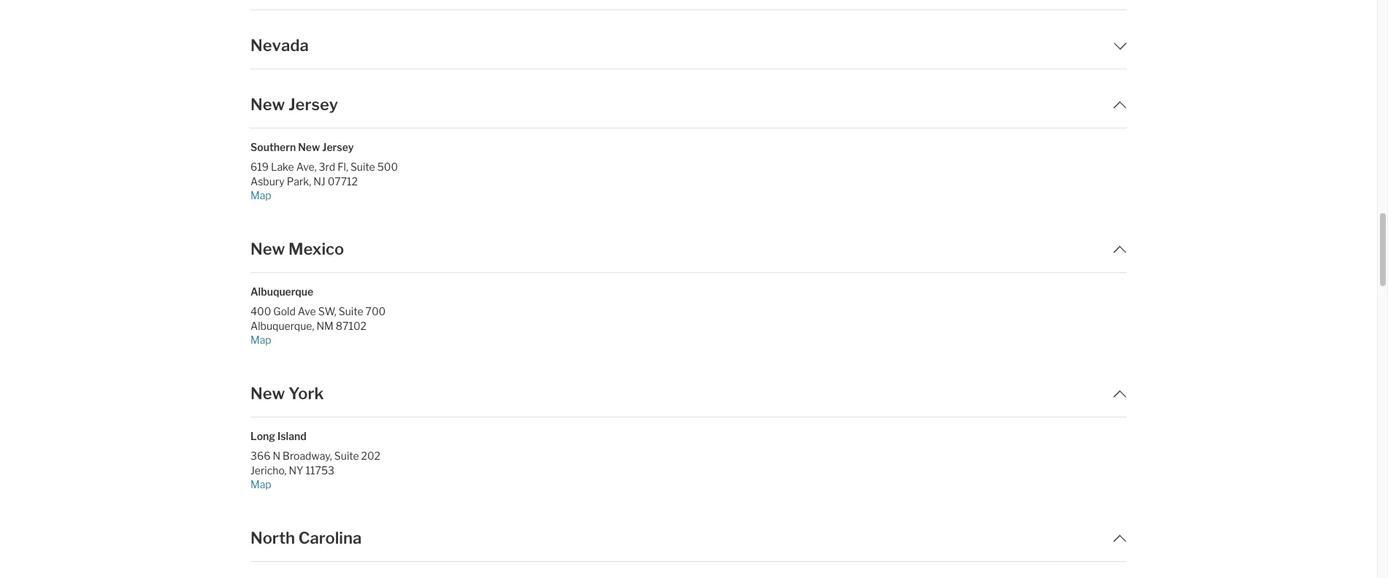 Task type: describe. For each thing, give the bounding box(es) containing it.
new york
[[251, 384, 324, 403]]

north carolina
[[251, 529, 362, 548]]

619
[[251, 161, 269, 173]]

albuquerque
[[251, 286, 314, 298]]

ave,
[[296, 161, 317, 173]]

07712
[[328, 175, 358, 187]]

ny
[[289, 464, 304, 477]]

nm
[[317, 320, 334, 332]]

broadway,
[[283, 450, 332, 463]]

nevada
[[251, 36, 309, 55]]

long island
[[251, 430, 307, 443]]

366
[[251, 450, 271, 463]]

map link for york
[[251, 478, 452, 492]]

suite inside 366 n broadway, suite 202 jericho, ny 11753 map
[[334, 450, 359, 463]]

map inside 366 n broadway, suite 202 jericho, ny 11753 map
[[251, 478, 272, 491]]

700
[[366, 306, 386, 318]]

gold
[[273, 306, 296, 318]]

new jersey
[[251, 95, 338, 114]]

north
[[251, 529, 295, 548]]

500
[[377, 161, 398, 173]]

suite inside 619 lake ave, 3rd fl, suite 500 asbury park, nj 07712 map
[[351, 161, 375, 173]]

400
[[251, 306, 271, 318]]

0 vertical spatial jersey
[[289, 95, 338, 114]]

3rd
[[319, 161, 335, 173]]

new up ave, on the left of page
[[298, 141, 320, 153]]

map inside 400 gold ave sw, suite 700 albuquerque, nm 87102 map
[[251, 334, 272, 346]]

lake
[[271, 161, 294, 173]]

long
[[251, 430, 275, 443]]

carolina
[[299, 529, 362, 548]]

619 lake ave, 3rd fl, suite 500 asbury park, nj 07712 map
[[251, 161, 398, 201]]

map link for mexico
[[251, 333, 452, 347]]

1 vertical spatial jersey
[[322, 141, 354, 153]]

island
[[278, 430, 307, 443]]

ave
[[298, 306, 316, 318]]

new for mexico
[[251, 240, 285, 259]]

87102
[[336, 320, 367, 332]]

southern
[[251, 141, 296, 153]]

asbury
[[251, 175, 285, 187]]



Task type: vqa. For each thing, say whether or not it's contained in the screenshot.


Task type: locate. For each thing, give the bounding box(es) containing it.
202
[[361, 450, 381, 463]]

1 map link from the top
[[251, 188, 452, 202]]

mexico
[[289, 240, 344, 259]]

sw,
[[318, 306, 337, 318]]

n
[[273, 450, 281, 463]]

suite up 87102
[[339, 306, 363, 318]]

albuquerque,
[[251, 320, 314, 332]]

jersey
[[289, 95, 338, 114], [322, 141, 354, 153]]

map inside 619 lake ave, 3rd fl, suite 500 asbury park, nj 07712 map
[[251, 189, 272, 201]]

3 map from the top
[[251, 478, 272, 491]]

2 map from the top
[[251, 334, 272, 346]]

jericho,
[[251, 464, 287, 477]]

3 map link from the top
[[251, 478, 452, 492]]

0 vertical spatial map
[[251, 189, 272, 201]]

new up "southern"
[[251, 95, 285, 114]]

jersey up southern new jersey
[[289, 95, 338, 114]]

400 gold ave sw, suite 700 albuquerque, nm 87102 map
[[251, 306, 386, 346]]

park,
[[287, 175, 311, 187]]

suite inside 400 gold ave sw, suite 700 albuquerque, nm 87102 map
[[339, 306, 363, 318]]

nj
[[314, 175, 326, 187]]

2 vertical spatial suite
[[334, 450, 359, 463]]

2 map link from the top
[[251, 333, 452, 347]]

suite right fl,
[[351, 161, 375, 173]]

0 vertical spatial suite
[[351, 161, 375, 173]]

1 map from the top
[[251, 189, 272, 201]]

1 vertical spatial map link
[[251, 333, 452, 347]]

2 vertical spatial map
[[251, 478, 272, 491]]

fl,
[[338, 161, 348, 173]]

1 vertical spatial suite
[[339, 306, 363, 318]]

map down asbury
[[251, 189, 272, 201]]

new for jersey
[[251, 95, 285, 114]]

366 n broadway, suite 202 jericho, ny 11753 map
[[251, 450, 381, 491]]

suite
[[351, 161, 375, 173], [339, 306, 363, 318], [334, 450, 359, 463]]

suite left 202
[[334, 450, 359, 463]]

new
[[251, 95, 285, 114], [298, 141, 320, 153], [251, 240, 285, 259], [251, 384, 285, 403]]

new mexico
[[251, 240, 344, 259]]

map link for jersey
[[251, 188, 452, 202]]

0 vertical spatial map link
[[251, 188, 452, 202]]

map link down 87102
[[251, 333, 452, 347]]

new up "albuquerque" on the left of the page
[[251, 240, 285, 259]]

2 vertical spatial map link
[[251, 478, 452, 492]]

map link down 11753
[[251, 478, 452, 492]]

jersey up fl,
[[322, 141, 354, 153]]

map link
[[251, 188, 452, 202], [251, 333, 452, 347], [251, 478, 452, 492]]

new left "york"
[[251, 384, 285, 403]]

11753
[[306, 464, 335, 477]]

southern new jersey
[[251, 141, 354, 153]]

new for york
[[251, 384, 285, 403]]

1 vertical spatial map
[[251, 334, 272, 346]]

map down albuquerque,
[[251, 334, 272, 346]]

map
[[251, 189, 272, 201], [251, 334, 272, 346], [251, 478, 272, 491]]

map link down 07712
[[251, 188, 452, 202]]

map down the jericho, on the left of the page
[[251, 478, 272, 491]]

york
[[289, 384, 324, 403]]



